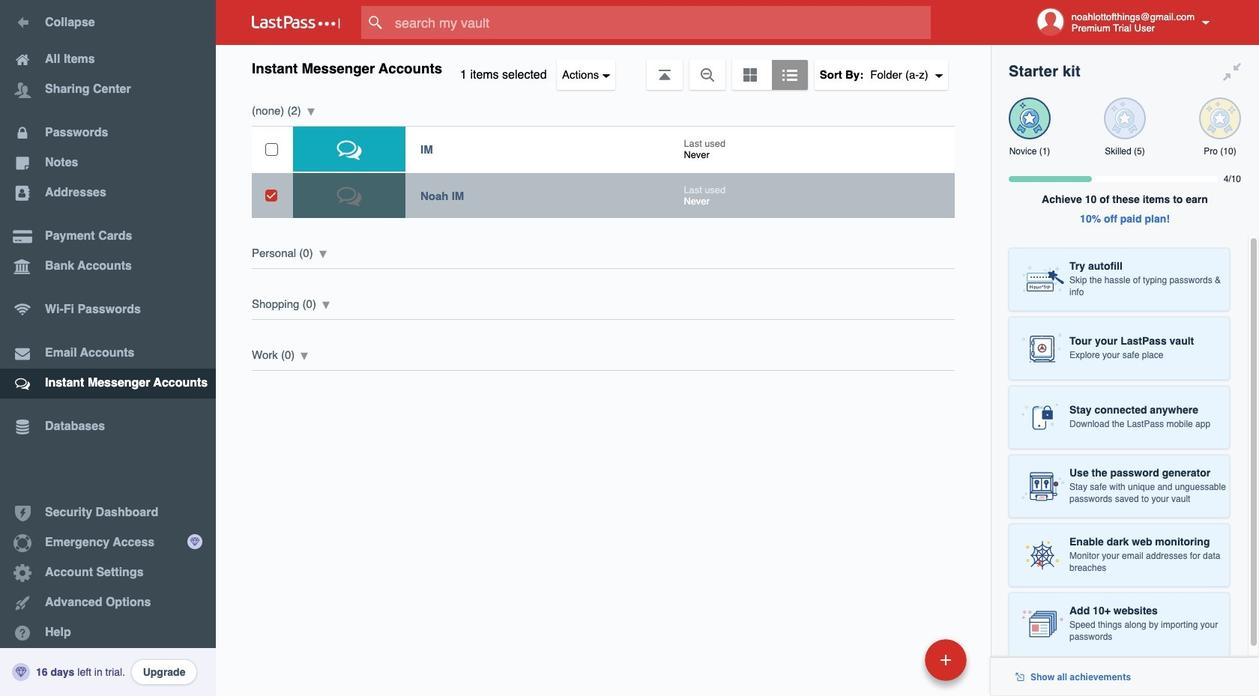 Task type: locate. For each thing, give the bounding box(es) containing it.
new item element
[[822, 639, 972, 681]]



Task type: describe. For each thing, give the bounding box(es) containing it.
vault options navigation
[[216, 45, 991, 90]]

lastpass image
[[252, 16, 340, 29]]

Search search field
[[361, 6, 960, 39]]

new item navigation
[[822, 635, 976, 696]]

main navigation navigation
[[0, 0, 216, 696]]

search my vault text field
[[361, 6, 960, 39]]



